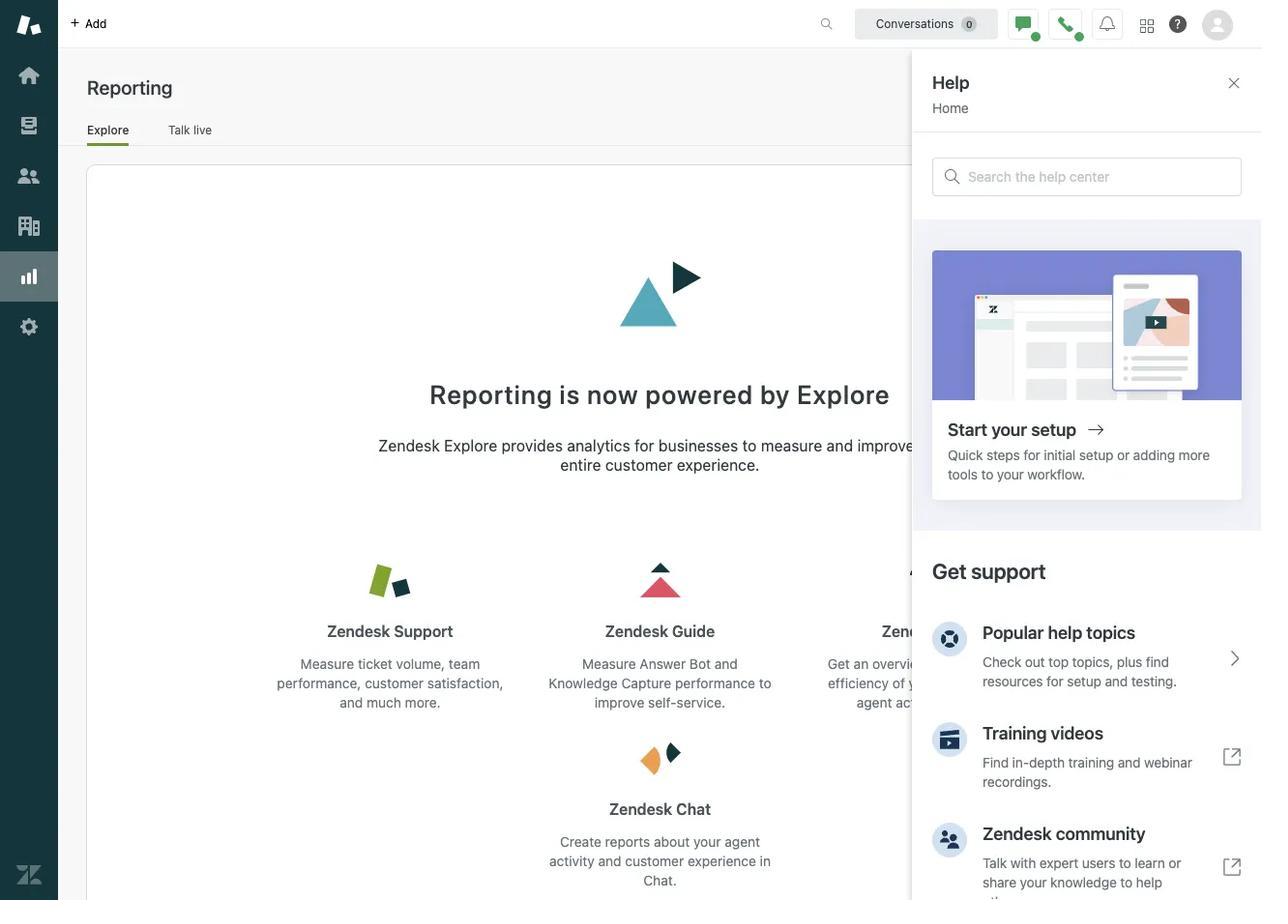 Task type: vqa. For each thing, say whether or not it's contained in the screenshot.
THE VIEW
no



Task type: locate. For each thing, give the bounding box(es) containing it.
to up "experience."
[[743, 437, 757, 455]]

1 vertical spatial to
[[759, 675, 772, 691]]

measure inside measure answer bot and knowledge capture performance to improve self-service.
[[582, 655, 636, 672]]

reporting for reporting is now powered by explore
[[430, 380, 553, 410]]

explore right by
[[797, 380, 890, 410]]

zendesk support
[[327, 623, 453, 640]]

reporting up provides
[[430, 380, 553, 410]]

0 horizontal spatial your
[[693, 834, 721, 850]]

2 horizontal spatial explore
[[797, 380, 890, 410]]

0 vertical spatial reporting
[[87, 76, 173, 99]]

1 horizontal spatial explore
[[444, 437, 497, 455]]

measure
[[300, 655, 354, 672], [582, 655, 636, 672]]

1 horizontal spatial measure
[[582, 655, 636, 672]]

the inside get an overview and improve the efficiency of your call center and agent activity with talk.
[[1012, 655, 1032, 672]]

2 vertical spatial improve
[[595, 694, 645, 711]]

chat.
[[643, 872, 677, 889]]

by
[[760, 380, 790, 410]]

0 vertical spatial the
[[919, 437, 942, 455]]

0 horizontal spatial talk
[[168, 122, 190, 137]]

1 measure from the left
[[300, 655, 354, 672]]

1 vertical spatial the
[[1012, 655, 1032, 672]]

with
[[945, 694, 971, 711]]

in
[[760, 853, 771, 869]]

zendesk support image
[[16, 13, 42, 38]]

learn
[[1156, 118, 1191, 134]]

get
[[828, 655, 850, 672]]

1 horizontal spatial talk
[[949, 623, 978, 640]]

to
[[743, 437, 757, 455], [759, 675, 772, 691]]

to right performance
[[759, 675, 772, 691]]

your
[[909, 675, 936, 691], [693, 834, 721, 850]]

and down the reports
[[598, 853, 622, 869]]

and
[[827, 437, 853, 455], [715, 655, 738, 672], [932, 655, 955, 672], [1009, 675, 1032, 691], [340, 694, 363, 711], [598, 853, 622, 869]]

your up experience
[[693, 834, 721, 850]]

0 horizontal spatial measure
[[300, 655, 354, 672]]

center
[[965, 675, 1005, 691]]

now
[[587, 380, 639, 410]]

self-
[[648, 694, 677, 711]]

reporting for reporting
[[87, 76, 173, 99]]

agent
[[857, 694, 892, 711], [725, 834, 760, 850]]

and inside the create reports about your agent activity and customer experience in chat.
[[598, 853, 622, 869]]

explore
[[87, 122, 129, 137], [797, 380, 890, 410], [444, 437, 497, 455]]

explore left provides
[[444, 437, 497, 455]]

activity down of on the right
[[896, 694, 941, 711]]

0 vertical spatial activity
[[896, 694, 941, 711]]

satisfaction,
[[427, 675, 503, 691]]

and up call at the bottom of the page
[[932, 655, 955, 672]]

capture
[[622, 675, 671, 691]]

and right measure
[[827, 437, 853, 455]]

1 horizontal spatial improve
[[857, 437, 915, 455]]

your right of on the right
[[909, 675, 936, 691]]

2 horizontal spatial improve
[[959, 655, 1008, 672]]

improve right measure
[[857, 437, 915, 455]]

0 horizontal spatial to
[[743, 437, 757, 455]]

explore inside zendesk explore provides analytics for businesses to measure and improve the entire customer experience.
[[444, 437, 497, 455]]

more
[[1195, 118, 1226, 134]]

measure inside measure ticket volume, team performance, customer satisfaction, and much more.
[[300, 655, 354, 672]]

agent inside get an overview and improve the efficiency of your call center and agent activity with talk.
[[857, 694, 892, 711]]

more.
[[405, 694, 441, 711]]

0 vertical spatial to
[[743, 437, 757, 455]]

analytics
[[567, 437, 630, 455]]

0 vertical spatial talk
[[168, 122, 190, 137]]

1 vertical spatial agent
[[725, 834, 760, 850]]

and up performance
[[715, 655, 738, 672]]

activity down create
[[549, 853, 595, 869]]

1 horizontal spatial the
[[1012, 655, 1032, 672]]

0 horizontal spatial improve
[[595, 694, 645, 711]]

views image
[[16, 113, 42, 138]]

zendesk inside zendesk explore provides analytics for businesses to measure and improve the entire customer experience.
[[378, 437, 440, 455]]

measure up performance,
[[300, 655, 354, 672]]

powered
[[646, 380, 754, 410]]

2 vertical spatial explore
[[444, 437, 497, 455]]

explore link
[[87, 122, 129, 146]]

performance
[[675, 675, 755, 691]]

1 vertical spatial customer
[[365, 675, 424, 691]]

customers image
[[16, 163, 42, 189]]

0 vertical spatial customer
[[605, 457, 673, 474]]

customer up much
[[365, 675, 424, 691]]

organizations image
[[16, 214, 42, 239]]

measure up "knowledge"
[[582, 655, 636, 672]]

1 vertical spatial improve
[[959, 655, 1008, 672]]

0 vertical spatial agent
[[857, 694, 892, 711]]

answer
[[640, 655, 686, 672]]

improve up center
[[959, 655, 1008, 672]]

0 vertical spatial improve
[[857, 437, 915, 455]]

talk left live
[[168, 122, 190, 137]]

activity
[[896, 694, 941, 711], [549, 853, 595, 869]]

knowledge
[[549, 675, 618, 691]]

and inside measure ticket volume, team performance, customer satisfaction, and much more.
[[340, 694, 363, 711]]

explore right views icon
[[87, 122, 129, 137]]

the
[[919, 437, 942, 455], [1012, 655, 1032, 672]]

and left much
[[340, 694, 363, 711]]

0 vertical spatial explore
[[87, 122, 129, 137]]

1 vertical spatial talk
[[949, 623, 978, 640]]

2 vertical spatial customer
[[625, 853, 684, 869]]

customer
[[605, 457, 673, 474], [365, 675, 424, 691], [625, 853, 684, 869]]

notifications image
[[1100, 16, 1115, 31]]

zendesk for zendesk talk
[[882, 623, 945, 640]]

conversations
[[876, 16, 954, 30]]

agent up experience
[[725, 834, 760, 850]]

1 horizontal spatial your
[[909, 675, 936, 691]]

add button
[[58, 0, 118, 47]]

main element
[[0, 0, 58, 900]]

get started image
[[16, 63, 42, 88]]

0 horizontal spatial the
[[919, 437, 942, 455]]

0 horizontal spatial agent
[[725, 834, 760, 850]]

customer down for
[[605, 457, 673, 474]]

support
[[394, 623, 453, 640]]

experience.
[[677, 457, 760, 474]]

learn more
[[1156, 118, 1226, 134]]

measure
[[761, 437, 823, 455]]

2 measure from the left
[[582, 655, 636, 672]]

businesses
[[659, 437, 738, 455]]

customer inside the create reports about your agent activity and customer experience in chat.
[[625, 853, 684, 869]]

performance,
[[277, 675, 361, 691]]

1 horizontal spatial reporting
[[430, 380, 553, 410]]

reporting up explore link
[[87, 76, 173, 99]]

1 vertical spatial reporting
[[430, 380, 553, 410]]

1 horizontal spatial to
[[759, 675, 772, 691]]

improve
[[857, 437, 915, 455], [959, 655, 1008, 672], [595, 694, 645, 711]]

1 vertical spatial activity
[[549, 853, 595, 869]]

about
[[654, 834, 690, 850]]

conversations button
[[855, 8, 998, 39]]

0 horizontal spatial reporting
[[87, 76, 173, 99]]

1 horizontal spatial agent
[[857, 694, 892, 711]]

zendesk
[[378, 437, 440, 455], [327, 623, 390, 640], [605, 623, 668, 640], [882, 623, 945, 640], [609, 801, 672, 818]]

admin image
[[16, 314, 42, 339]]

volume,
[[396, 655, 445, 672]]

0 vertical spatial your
[[909, 675, 936, 691]]

agent down efficiency
[[857, 694, 892, 711]]

0 horizontal spatial explore
[[87, 122, 129, 137]]

customer up chat.
[[625, 853, 684, 869]]

1 vertical spatial your
[[693, 834, 721, 850]]

to inside measure answer bot and knowledge capture performance to improve self-service.
[[759, 675, 772, 691]]

your inside the create reports about your agent activity and customer experience in chat.
[[693, 834, 721, 850]]

1 horizontal spatial activity
[[896, 694, 941, 711]]

0 horizontal spatial activity
[[549, 853, 595, 869]]

much
[[367, 694, 401, 711]]

reporting
[[87, 76, 173, 99], [430, 380, 553, 410]]

talk up call at the bottom of the page
[[949, 623, 978, 640]]

talk
[[168, 122, 190, 137], [949, 623, 978, 640]]

improve down capture
[[595, 694, 645, 711]]



Task type: describe. For each thing, give the bounding box(es) containing it.
create
[[560, 834, 602, 850]]

entire
[[560, 457, 601, 474]]

improve inside get an overview and improve the efficiency of your call center and agent activity with talk.
[[959, 655, 1008, 672]]

activity inside the create reports about your agent activity and customer experience in chat.
[[549, 853, 595, 869]]

button displays agent's chat status as online. image
[[1016, 16, 1031, 31]]

bot
[[690, 655, 711, 672]]

activity inside get an overview and improve the efficiency of your call center and agent activity with talk.
[[896, 694, 941, 711]]

experience
[[688, 853, 756, 869]]

of
[[893, 675, 905, 691]]

measure ticket volume, team performance, customer satisfaction, and much more.
[[277, 655, 503, 711]]

talk live link
[[168, 122, 213, 143]]

guide
[[672, 623, 715, 640]]

reports
[[605, 834, 650, 850]]

measure for zendesk support
[[300, 655, 354, 672]]

zendesk image
[[16, 863, 42, 888]]

and inside zendesk explore provides analytics for businesses to measure and improve the entire customer experience.
[[827, 437, 853, 455]]

for
[[635, 437, 654, 455]]

to inside zendesk explore provides analytics for businesses to measure and improve the entire customer experience.
[[743, 437, 757, 455]]

chat
[[676, 801, 711, 818]]

zendesk explore provides analytics for businesses to measure and improve the entire customer experience.
[[378, 437, 942, 474]]

zendesk for zendesk support
[[327, 623, 390, 640]]

service.
[[677, 694, 726, 711]]

zendesk for zendesk explore provides analytics for businesses to measure and improve the entire customer experience.
[[378, 437, 440, 455]]

zendesk guide
[[605, 623, 715, 640]]

improve inside zendesk explore provides analytics for businesses to measure and improve the entire customer experience.
[[857, 437, 915, 455]]

efficiency
[[828, 675, 889, 691]]

is
[[560, 380, 581, 410]]

and right center
[[1009, 675, 1032, 691]]

the inside zendesk explore provides analytics for businesses to measure and improve the entire customer experience.
[[919, 437, 942, 455]]

agent inside the create reports about your agent activity and customer experience in chat.
[[725, 834, 760, 850]]

get help image
[[1169, 15, 1187, 33]]

an
[[854, 655, 869, 672]]

1 vertical spatial explore
[[797, 380, 890, 410]]

zendesk products image
[[1140, 19, 1154, 32]]

customer inside zendesk explore provides analytics for businesses to measure and improve the entire customer experience.
[[605, 457, 673, 474]]

live
[[193, 122, 212, 137]]

create reports about your agent activity and customer experience in chat.
[[549, 834, 771, 889]]

add
[[85, 16, 107, 30]]

measure for zendesk guide
[[582, 655, 636, 672]]

zendesk talk
[[882, 623, 978, 640]]

talk.
[[975, 694, 1003, 711]]

zendesk for zendesk chat
[[609, 801, 672, 818]]

zendesk for zendesk guide
[[605, 623, 668, 640]]

customer inside measure ticket volume, team performance, customer satisfaction, and much more.
[[365, 675, 424, 691]]

get an overview and improve the efficiency of your call center and agent activity with talk.
[[828, 655, 1032, 711]]

zendesk chat
[[609, 801, 711, 818]]

call
[[940, 675, 961, 691]]

ticket
[[358, 655, 392, 672]]

overview
[[872, 655, 928, 672]]

measure answer bot and knowledge capture performance to improve self-service.
[[549, 655, 772, 711]]

improve inside measure answer bot and knowledge capture performance to improve self-service.
[[595, 694, 645, 711]]

reporting image
[[16, 264, 42, 289]]

learn more link
[[1156, 118, 1226, 135]]

talk live
[[168, 122, 212, 137]]

and inside measure answer bot and knowledge capture performance to improve self-service.
[[715, 655, 738, 672]]

provides
[[502, 437, 563, 455]]

team
[[449, 655, 480, 672]]

your inside get an overview and improve the efficiency of your call center and agent activity with talk.
[[909, 675, 936, 691]]

reporting is now powered by explore
[[430, 380, 890, 410]]



